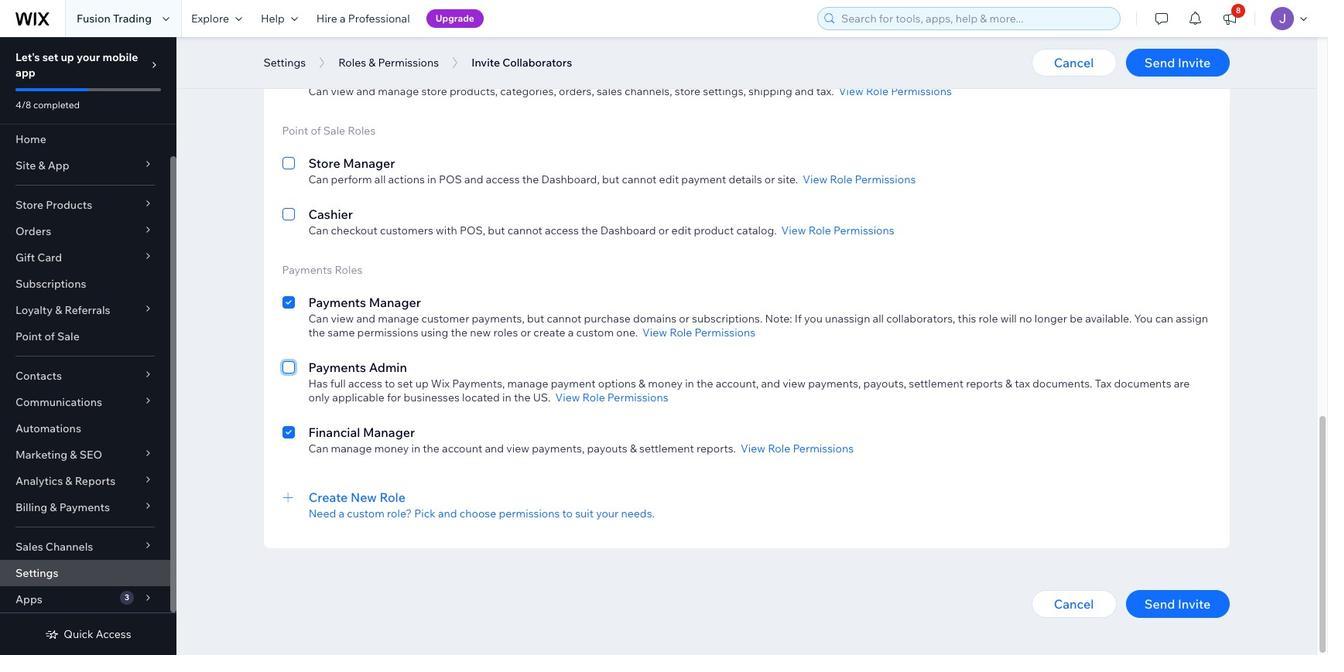 Task type: locate. For each thing, give the bounding box(es) containing it.
2 horizontal spatial but
[[602, 173, 620, 187]]

a inside create new role need a custom role? pick and choose permissions to suit your needs.
[[339, 507, 345, 521]]

0 vertical spatial permissions
[[357, 326, 419, 340]]

1 vertical spatial custom
[[347, 507, 385, 521]]

money right options
[[648, 377, 683, 391]]

manage down roles & permissions button at the top of page
[[378, 84, 419, 98]]

categories,
[[501, 84, 557, 98]]

and right pos
[[465, 173, 484, 187]]

pos,
[[460, 224, 486, 238]]

sale inside the sidebar element
[[57, 330, 80, 344]]

point for point of sale
[[15, 330, 42, 344]]

1 vertical spatial but
[[488, 224, 505, 238]]

but right the pos,
[[488, 224, 505, 238]]

up left wix
[[416, 377, 429, 391]]

cashier
[[309, 207, 353, 222]]

2 cancel from the top
[[1055, 597, 1094, 613]]

1 horizontal spatial money
[[648, 377, 683, 391]]

& right payouts
[[630, 442, 637, 456]]

can for store manager can view and manage store products, categories, orders, sales channels, store settings, shipping and tax. view role permissions
[[309, 84, 329, 98]]

your inside let's set up your mobile app
[[77, 50, 100, 64]]

view right one.
[[643, 326, 668, 340]]

with
[[436, 224, 458, 238]]

2 vertical spatial payments,
[[532, 442, 585, 456]]

0 vertical spatial send invite
[[1145, 55, 1211, 70]]

of
[[311, 124, 321, 138], [44, 330, 55, 344]]

0 horizontal spatial but
[[488, 224, 505, 238]]

the left new at the left of the page
[[451, 326, 468, 340]]

0 horizontal spatial permissions
[[357, 326, 419, 340]]

1 vertical spatial up
[[416, 377, 429, 391]]

role inside store manager can view and manage store products, categories, orders, sales channels, store settings, shipping and tax. view role permissions
[[867, 84, 889, 98]]

tax.
[[817, 84, 835, 98]]

to left suit
[[563, 507, 573, 521]]

payments roles
[[282, 263, 363, 277]]

send invite for second the cancel button from the top of the page
[[1145, 597, 1211, 613]]

role up role?
[[380, 490, 406, 506]]

1 cancel button from the top
[[1032, 49, 1117, 77]]

the left account
[[423, 442, 440, 456]]

card
[[37, 251, 62, 265]]

2 send invite button from the top
[[1126, 591, 1230, 619]]

1 horizontal spatial set
[[398, 377, 413, 391]]

point down loyalty
[[15, 330, 42, 344]]

the left dashboard
[[582, 224, 598, 238]]

edit inside cashier can checkout customers with pos, but cannot access the dashboard or edit product catalog. view role permissions
[[672, 224, 692, 238]]

or left site.
[[765, 173, 776, 187]]

1 vertical spatial cancel button
[[1032, 591, 1117, 619]]

1 vertical spatial money
[[375, 442, 409, 456]]

in left account,
[[685, 377, 695, 391]]

5 can from the top
[[309, 442, 329, 456]]

manager for financial manager can manage money in the account and view payments, payouts & settlement reports. view role permissions
[[363, 425, 415, 441]]

1 horizontal spatial but
[[527, 312, 545, 326]]

& right loyalty
[[55, 304, 62, 318]]

& inside site & app dropdown button
[[38, 159, 45, 173]]

help button
[[252, 0, 307, 37]]

point for point of sale roles
[[282, 124, 309, 138]]

up right the let's
[[61, 50, 74, 64]]

domains
[[633, 312, 677, 326]]

can up point of sale roles
[[309, 84, 329, 98]]

& right billing
[[50, 501, 57, 515]]

1 vertical spatial your
[[596, 507, 619, 521]]

1 horizontal spatial payment
[[682, 173, 727, 187]]

payments up same
[[309, 295, 366, 311]]

a
[[340, 12, 346, 26], [568, 326, 574, 340], [339, 507, 345, 521]]

0 vertical spatial money
[[648, 377, 683, 391]]

1 horizontal spatial to
[[563, 507, 573, 521]]

payments,
[[472, 312, 525, 326], [809, 377, 862, 391], [532, 442, 585, 456]]

all right unassign
[[873, 312, 884, 326]]

view inside cashier can checkout customers with pos, but cannot access the dashboard or edit product catalog. view role permissions
[[782, 224, 807, 238]]

details
[[729, 173, 763, 187]]

store for store products
[[15, 198, 43, 212]]

edit left product
[[672, 224, 692, 238]]

manager inside financial manager can manage money in the account and view payments, payouts & settlement reports. view role permissions
[[363, 425, 415, 441]]

in left account
[[412, 442, 421, 456]]

app
[[48, 159, 69, 173]]

but inside cashier can checkout customers with pos, but cannot access the dashboard or edit product catalog. view role permissions
[[488, 224, 505, 238]]

2 cancel button from the top
[[1032, 591, 1117, 619]]

the left same
[[309, 326, 325, 340]]

sale for point of sale
[[57, 330, 80, 344]]

settlement left reports
[[909, 377, 964, 391]]

send
[[1145, 55, 1176, 70], [1145, 597, 1176, 613]]

applicable
[[332, 391, 385, 405]]

point of sale link
[[0, 324, 170, 350]]

0 vertical spatial view role permissions
[[643, 326, 756, 340]]

dashboard,
[[542, 173, 600, 187]]

permissions inside cashier can checkout customers with pos, but cannot access the dashboard or edit product catalog. view role permissions
[[834, 224, 895, 238]]

settlement inside has full access to set up wix payments, manage payment options & money in the account, and view payments, payouts, settlement reports & tax documents. tax documents are only applicable for businesses located in the us.
[[909, 377, 964, 391]]

cannot
[[622, 173, 657, 187], [508, 224, 543, 238], [547, 312, 582, 326]]

1 vertical spatial cannot
[[508, 224, 543, 238]]

apps
[[15, 593, 42, 607]]

2 horizontal spatial cannot
[[622, 173, 657, 187]]

None checkbox
[[282, 66, 295, 98], [282, 154, 295, 187], [282, 294, 295, 340], [282, 359, 295, 405], [282, 66, 295, 98], [282, 154, 295, 187], [282, 294, 295, 340], [282, 359, 295, 405]]

send for 'send invite' button for second the cancel button from the top of the page
[[1145, 597, 1176, 613]]

and inside has full access to set up wix payments, manage payment options & money in the account, and view payments, payouts, settlement reports & tax documents. tax documents are only applicable for businesses located in the us.
[[762, 377, 781, 391]]

role
[[979, 312, 999, 326]]

2 vertical spatial cannot
[[547, 312, 582, 326]]

1 horizontal spatial payments,
[[532, 442, 585, 456]]

can inside store manager can perform all actions in pos and access the dashboard, but cannot edit payment details or site. view role permissions
[[309, 173, 329, 187]]

1 vertical spatial set
[[398, 377, 413, 391]]

view role permissions
[[643, 326, 756, 340], [556, 391, 669, 405]]

1 horizontal spatial settings
[[264, 56, 306, 70]]

0 horizontal spatial your
[[77, 50, 100, 64]]

your inside create new role need a custom role? pick and choose permissions to suit your needs.
[[596, 507, 619, 521]]

& inside loyalty & referrals dropdown button
[[55, 304, 62, 318]]

& inside roles & permissions button
[[369, 56, 376, 70]]

1 horizontal spatial point
[[282, 124, 309, 138]]

view role permissions button up create new role button
[[741, 442, 854, 456]]

can down payments roles
[[309, 312, 329, 326]]

& down the professional
[[369, 56, 376, 70]]

all left actions
[[375, 173, 386, 187]]

1 vertical spatial of
[[44, 330, 55, 344]]

role right catalog.
[[809, 224, 832, 238]]

manage inside financial manager can manage money in the account and view payments, payouts & settlement reports. view role permissions
[[331, 442, 372, 456]]

& inside analytics & reports dropdown button
[[65, 475, 72, 489]]

role right site.
[[830, 173, 853, 187]]

access down dashboard,
[[545, 224, 579, 238]]

view right tax.
[[839, 84, 864, 98]]

0 vertical spatial cannot
[[622, 173, 657, 187]]

settings button
[[256, 51, 314, 74]]

0 vertical spatial send invite button
[[1126, 49, 1230, 77]]

and right account
[[485, 442, 504, 456]]

1 horizontal spatial access
[[486, 173, 520, 187]]

site
[[15, 159, 36, 173]]

0 horizontal spatial custom
[[347, 507, 385, 521]]

can inside cashier can checkout customers with pos, but cannot access the dashboard or edit product catalog. view role permissions
[[309, 224, 329, 238]]

payment right us.
[[551, 377, 596, 391]]

0 vertical spatial sale
[[324, 124, 346, 138]]

0 vertical spatial payments,
[[472, 312, 525, 326]]

communications button
[[0, 390, 170, 416]]

need a custom role? pick and choose permissions to suit your needs. button
[[309, 507, 1212, 521]]

payments inside popup button
[[59, 501, 110, 515]]

payments, left payouts
[[532, 442, 585, 456]]

0 vertical spatial send
[[1145, 55, 1176, 70]]

point of sale roles
[[282, 124, 376, 138]]

referrals
[[65, 304, 110, 318]]

1 vertical spatial send invite button
[[1126, 591, 1230, 619]]

permissions inside create new role need a custom role? pick and choose permissions to suit your needs.
[[499, 507, 560, 521]]

perform
[[331, 173, 372, 187]]

point down the settings button
[[282, 124, 309, 138]]

full
[[330, 377, 346, 391]]

but inside can view and manage customer payments, but cannot purchase domains or subscriptions. note: if you unassign all collaborators, this role will no longer be available. you can assign the same permissions using the new roles or create a custom one.
[[527, 312, 545, 326]]

manager up using in the left of the page
[[369, 295, 421, 311]]

1 horizontal spatial your
[[596, 507, 619, 521]]

0 vertical spatial settings
[[264, 56, 306, 70]]

0 vertical spatial custom
[[577, 326, 614, 340]]

0 vertical spatial settlement
[[909, 377, 964, 391]]

1 send from the top
[[1145, 55, 1176, 70]]

2 horizontal spatial payments,
[[809, 377, 862, 391]]

can down cashier
[[309, 224, 329, 238]]

1 horizontal spatial all
[[873, 312, 884, 326]]

access
[[486, 173, 520, 187], [545, 224, 579, 238], [348, 377, 382, 391]]

view inside financial manager can manage money in the account and view payments, payouts & settlement reports. view role permissions
[[507, 442, 530, 456]]

1 can from the top
[[309, 84, 329, 98]]

0 horizontal spatial access
[[348, 377, 382, 391]]

point inside 'point of sale' link
[[15, 330, 42, 344]]

communications
[[15, 396, 102, 410]]

sale for point of sale roles
[[324, 124, 346, 138]]

assign
[[1177, 312, 1209, 326]]

can
[[309, 84, 329, 98], [309, 173, 329, 187], [309, 224, 329, 238], [309, 312, 329, 326], [309, 442, 329, 456]]

store inside store manager can view and manage store products, categories, orders, sales channels, store settings, shipping and tax. view role permissions
[[309, 67, 341, 83]]

role inside cashier can checkout customers with pos, but cannot access the dashboard or edit product catalog. view role permissions
[[809, 224, 832, 238]]

let's set up your mobile app
[[15, 50, 138, 80]]

store manager can view and manage store products, categories, orders, sales channels, store settings, shipping and tax. view role permissions
[[309, 67, 952, 98]]

0 vertical spatial your
[[77, 50, 100, 64]]

mobile
[[103, 50, 138, 64]]

payment inside has full access to set up wix payments, manage payment options & money in the account, and view payments, payouts, settlement reports & tax documents. tax documents are only applicable for businesses located in the us.
[[551, 377, 596, 391]]

help
[[261, 12, 285, 26]]

0 horizontal spatial store
[[422, 84, 447, 98]]

1 vertical spatial cancel
[[1055, 597, 1094, 613]]

and down 'roles & permissions'
[[357, 84, 376, 98]]

& left tax
[[1006, 377, 1013, 391]]

or right domains
[[679, 312, 690, 326]]

manage down financial
[[331, 442, 372, 456]]

1 vertical spatial permissions
[[499, 507, 560, 521]]

manager down for at the bottom
[[363, 425, 415, 441]]

options
[[598, 377, 637, 391]]

can left perform at left top
[[309, 173, 329, 187]]

view role permissions button for cashier can checkout customers with pos, but cannot access the dashboard or edit product catalog. view role permissions
[[782, 224, 895, 238]]

role up create new role button
[[768, 442, 791, 456]]

cannot inside can view and manage customer payments, but cannot purchase domains or subscriptions. note: if you unassign all collaborators, this role will no longer be available. you can assign the same permissions using the new roles or create a custom one.
[[547, 312, 582, 326]]

invite collaborators button
[[464, 51, 580, 74]]

0 vertical spatial payment
[[682, 173, 727, 187]]

sale
[[324, 124, 346, 138], [57, 330, 80, 344]]

0 horizontal spatial cannot
[[508, 224, 543, 238]]

settlement
[[909, 377, 964, 391], [640, 442, 694, 456]]

admin
[[369, 360, 407, 376]]

suit
[[576, 507, 594, 521]]

1 vertical spatial view role permissions
[[556, 391, 669, 405]]

send invite button for 2nd the cancel button from the bottom
[[1126, 49, 1230, 77]]

& right options
[[639, 377, 646, 391]]

fusion trading
[[77, 12, 152, 26]]

and inside create new role need a custom role? pick and choose permissions to suit your needs.
[[438, 507, 457, 521]]

0 horizontal spatial sale
[[57, 330, 80, 344]]

1 vertical spatial settlement
[[640, 442, 694, 456]]

to
[[385, 377, 395, 391], [563, 507, 573, 521]]

0 horizontal spatial of
[[44, 330, 55, 344]]

view role permissions button for financial manager can manage money in the account and view payments, payouts & settlement reports. view role permissions
[[741, 442, 854, 456]]

view role permissions button for store manager can perform all actions in pos and access the dashboard, but cannot edit payment details or site. view role permissions
[[803, 173, 916, 187]]

0 vertical spatial all
[[375, 173, 386, 187]]

are
[[1175, 377, 1191, 391]]

1 send invite button from the top
[[1126, 49, 1230, 77]]

completed
[[33, 99, 80, 111]]

payments for payments admin
[[309, 360, 366, 376]]

and inside can view and manage customer payments, but cannot purchase domains or subscriptions. note: if you unassign all collaborators, this role will no longer be available. you can assign the same permissions using the new roles or create a custom one.
[[357, 312, 376, 326]]

money inside financial manager can manage money in the account and view payments, payouts & settlement reports. view role permissions
[[375, 442, 409, 456]]

1 vertical spatial store
[[309, 156, 341, 171]]

up
[[61, 50, 74, 64], [416, 377, 429, 391]]

manager for payments manager
[[369, 295, 421, 311]]

view role permissions up payouts
[[556, 391, 669, 405]]

view up point of sale roles
[[331, 84, 354, 98]]

manager inside store manager can view and manage store products, categories, orders, sales channels, store settings, shipping and tax. view role permissions
[[343, 67, 395, 83]]

set down the admin at the left of page
[[398, 377, 413, 391]]

0 horizontal spatial settings
[[15, 567, 58, 581]]

1 vertical spatial all
[[873, 312, 884, 326]]

money down for at the bottom
[[375, 442, 409, 456]]

settlement left reports. on the right bottom
[[640, 442, 694, 456]]

0 vertical spatial store
[[309, 67, 341, 83]]

payouts,
[[864, 377, 907, 391]]

1 horizontal spatial cannot
[[547, 312, 582, 326]]

view role permissions button for store manager can view and manage store products, categories, orders, sales channels, store settings, shipping and tax. view role permissions
[[839, 84, 952, 98]]

and right account,
[[762, 377, 781, 391]]

0 vertical spatial cancel
[[1055, 55, 1094, 70]]

& for payments
[[50, 501, 57, 515]]

permissions inside store manager can view and manage store products, categories, orders, sales channels, store settings, shipping and tax. view role permissions
[[891, 84, 952, 98]]

access
[[96, 628, 131, 642]]

view right reports. on the right bottom
[[741, 442, 766, 456]]

0 horizontal spatial money
[[375, 442, 409, 456]]

custom down new
[[347, 507, 385, 521]]

1 vertical spatial sale
[[57, 330, 80, 344]]

explore
[[191, 12, 229, 26]]

1 vertical spatial to
[[563, 507, 573, 521]]

custom left one.
[[577, 326, 614, 340]]

roles & permissions button
[[331, 51, 447, 74]]

0 vertical spatial access
[[486, 173, 520, 187]]

0 horizontal spatial payments,
[[472, 312, 525, 326]]

view right site.
[[803, 173, 828, 187]]

view inside financial manager can manage money in the account and view payments, payouts & settlement reports. view role permissions
[[741, 442, 766, 456]]

view right account,
[[783, 377, 806, 391]]

payments for payments manager
[[309, 295, 366, 311]]

permissions up the admin at the left of page
[[357, 326, 419, 340]]

cannot up dashboard
[[622, 173, 657, 187]]

manage down 'payments manager'
[[378, 312, 419, 326]]

the
[[523, 173, 539, 187], [582, 224, 598, 238], [309, 326, 325, 340], [451, 326, 468, 340], [697, 377, 714, 391], [514, 391, 531, 405], [423, 442, 440, 456]]

and down 'payments manager'
[[357, 312, 376, 326]]

pick
[[415, 507, 436, 521]]

can inside financial manager can manage money in the account and view payments, payouts & settlement reports. view role permissions
[[309, 442, 329, 456]]

role right tax.
[[867, 84, 889, 98]]

view role permissions button up account,
[[643, 326, 756, 340]]

reports
[[75, 475, 116, 489]]

the left dashboard,
[[523, 173, 539, 187]]

your right suit
[[596, 507, 619, 521]]

all
[[375, 173, 386, 187], [873, 312, 884, 326]]

0 vertical spatial point
[[282, 124, 309, 138]]

settings inside the sidebar element
[[15, 567, 58, 581]]

payments up full
[[309, 360, 366, 376]]

1 cancel from the top
[[1055, 55, 1094, 70]]

view role permissions up account,
[[643, 326, 756, 340]]

& left reports
[[65, 475, 72, 489]]

1 store from the left
[[422, 84, 447, 98]]

store down the stores roles on the left of page
[[309, 67, 341, 83]]

role inside financial manager can manage money in the account and view payments, payouts & settlement reports. view role permissions
[[768, 442, 791, 456]]

loyalty & referrals button
[[0, 297, 170, 324]]

manager down hire a professional link on the top of page
[[343, 67, 395, 83]]

& inside billing & payments popup button
[[50, 501, 57, 515]]

cancel button
[[1032, 49, 1117, 77], [1032, 591, 1117, 619]]

2 vertical spatial but
[[527, 312, 545, 326]]

the left account,
[[697, 377, 714, 391]]

manager
[[343, 67, 395, 83], [343, 156, 395, 171], [369, 295, 421, 311], [363, 425, 415, 441]]

manager inside store manager can perform all actions in pos and access the dashboard, but cannot edit payment details or site. view role permissions
[[343, 156, 395, 171]]

0 vertical spatial cancel button
[[1032, 49, 1117, 77]]

cancel for 2nd the cancel button from the bottom
[[1055, 55, 1094, 70]]

store inside 'dropdown button'
[[15, 198, 43, 212]]

cannot right the pos,
[[508, 224, 543, 238]]

& inside financial manager can manage money in the account and view payments, payouts & settlement reports. view role permissions
[[630, 442, 637, 456]]

1 horizontal spatial of
[[311, 124, 321, 138]]

store manager can perform all actions in pos and access the dashboard, but cannot edit payment details or site. view role permissions
[[309, 156, 916, 187]]

cannot inside cashier can checkout customers with pos, but cannot access the dashboard or edit product catalog. view role permissions
[[508, 224, 543, 238]]

1 horizontal spatial settlement
[[909, 377, 964, 391]]

collaborators
[[503, 56, 572, 70]]

in inside financial manager can manage money in the account and view payments, payouts & settlement reports. view role permissions
[[412, 442, 421, 456]]

but inside store manager can perform all actions in pos and access the dashboard, but cannot edit payment details or site. view role permissions
[[602, 173, 620, 187]]

invite inside "button"
[[472, 56, 500, 70]]

1 vertical spatial edit
[[672, 224, 692, 238]]

4/8 completed
[[15, 99, 80, 111]]

view role permissions button right site.
[[803, 173, 916, 187]]

of down the settings button
[[311, 124, 321, 138]]

custom inside can view and manage customer payments, but cannot purchase domains or subscriptions. note: if you unassign all collaborators, this role will no longer be available. you can assign the same permissions using the new roles or create a custom one.
[[577, 326, 614, 340]]

2 send invite from the top
[[1145, 597, 1211, 613]]

longer
[[1035, 312, 1068, 326]]

store up perform at left top
[[309, 156, 341, 171]]

roles
[[318, 36, 345, 50], [339, 56, 366, 70], [348, 124, 376, 138], [335, 263, 363, 277]]

app
[[15, 66, 35, 80]]

1 horizontal spatial custom
[[577, 326, 614, 340]]

0 vertical spatial but
[[602, 173, 620, 187]]

4/8
[[15, 99, 31, 111]]

settings inside button
[[264, 56, 306, 70]]

payments for payments roles
[[282, 263, 332, 277]]

0 horizontal spatial to
[[385, 377, 395, 391]]

store inside store manager can perform all actions in pos and access the dashboard, but cannot edit payment details or site. view role permissions
[[309, 156, 341, 171]]

cannot inside store manager can perform all actions in pos and access the dashboard, but cannot edit payment details or site. view role permissions
[[622, 173, 657, 187]]

payments, right customer on the left of the page
[[472, 312, 525, 326]]

payments, left payouts,
[[809, 377, 862, 391]]

1 horizontal spatial sale
[[324, 124, 346, 138]]

1 vertical spatial send
[[1145, 597, 1176, 613]]

0 horizontal spatial point
[[15, 330, 42, 344]]

view role permissions button down site.
[[782, 224, 895, 238]]

but right roles
[[527, 312, 545, 326]]

in right located
[[503, 391, 512, 405]]

1 vertical spatial point
[[15, 330, 42, 344]]

edit left details
[[659, 173, 679, 187]]

0 horizontal spatial payment
[[551, 377, 596, 391]]

of inside the sidebar element
[[44, 330, 55, 344]]

& inside marketing & seo popup button
[[70, 448, 77, 462]]

choose
[[460, 507, 497, 521]]

but
[[602, 173, 620, 187], [488, 224, 505, 238], [527, 312, 545, 326]]

store
[[309, 67, 341, 83], [309, 156, 341, 171], [15, 198, 43, 212]]

access down payments admin
[[348, 377, 382, 391]]

of down loyalty & referrals
[[44, 330, 55, 344]]

home
[[15, 132, 46, 146]]

payments down cashier
[[282, 263, 332, 277]]

4 can from the top
[[309, 312, 329, 326]]

3 can from the top
[[309, 224, 329, 238]]

set
[[42, 50, 58, 64], [398, 377, 413, 391]]

1 send invite from the top
[[1145, 55, 1211, 70]]

access inside cashier can checkout customers with pos, but cannot access the dashboard or edit product catalog. view role permissions
[[545, 224, 579, 238]]

view
[[331, 84, 354, 98], [331, 312, 354, 326], [783, 377, 806, 391], [507, 442, 530, 456]]

but for can
[[527, 312, 545, 326]]

1 horizontal spatial up
[[416, 377, 429, 391]]

0 vertical spatial up
[[61, 50, 74, 64]]

a right hire
[[340, 12, 346, 26]]

invite for second the cancel button from the top of the page
[[1179, 597, 1211, 613]]

view inside store manager can view and manage store products, categories, orders, sales channels, store settings, shipping and tax. view role permissions
[[331, 84, 354, 98]]

view role permissions button right tax.
[[839, 84, 952, 98]]

create new role need a custom role? pick and choose permissions to suit your needs.
[[309, 490, 655, 521]]

0 horizontal spatial up
[[61, 50, 74, 64]]

1 horizontal spatial store
[[675, 84, 701, 98]]

settlement inside financial manager can manage money in the account and view payments, payouts & settlement reports. view role permissions
[[640, 442, 694, 456]]

0 horizontal spatial set
[[42, 50, 58, 64]]

Search for tools, apps, help & more... field
[[837, 8, 1116, 29]]

1 vertical spatial send invite
[[1145, 597, 1211, 613]]

1 vertical spatial a
[[568, 326, 574, 340]]

2 vertical spatial a
[[339, 507, 345, 521]]

0 vertical spatial of
[[311, 124, 321, 138]]

in inside store manager can perform all actions in pos and access the dashboard, but cannot edit payment details or site. view role permissions
[[428, 173, 437, 187]]

0 vertical spatial set
[[42, 50, 58, 64]]

None checkbox
[[282, 205, 295, 238], [282, 424, 295, 456], [282, 205, 295, 238], [282, 424, 295, 456]]

2 vertical spatial store
[[15, 198, 43, 212]]

0 horizontal spatial settlement
[[640, 442, 694, 456]]

1 vertical spatial payment
[[551, 377, 596, 391]]

1 vertical spatial access
[[545, 224, 579, 238]]

view right account
[[507, 442, 530, 456]]

2 vertical spatial access
[[348, 377, 382, 391]]

will
[[1001, 312, 1017, 326]]

view down 'payments manager'
[[331, 312, 354, 326]]

store left the settings, at the right top
[[675, 84, 701, 98]]

& for permissions
[[369, 56, 376, 70]]

2 send from the top
[[1145, 597, 1176, 613]]

product
[[694, 224, 734, 238]]

0 horizontal spatial all
[[375, 173, 386, 187]]

and left tax.
[[795, 84, 814, 98]]

sale down loyalty & referrals
[[57, 330, 80, 344]]

using
[[421, 326, 449, 340]]

2 horizontal spatial access
[[545, 224, 579, 238]]

2 can from the top
[[309, 173, 329, 187]]

money
[[648, 377, 683, 391], [375, 442, 409, 456]]

settings down sales
[[15, 567, 58, 581]]

0 vertical spatial edit
[[659, 173, 679, 187]]

1 horizontal spatial permissions
[[499, 507, 560, 521]]

can inside store manager can view and manage store products, categories, orders, sales channels, store settings, shipping and tax. view role permissions
[[309, 84, 329, 98]]

point of sale
[[15, 330, 80, 344]]

documents.
[[1033, 377, 1093, 391]]

& right site
[[38, 159, 45, 173]]

a inside can view and manage customer payments, but cannot purchase domains or subscriptions. note: if you unassign all collaborators, this role will no longer be available. you can assign the same permissions using the new roles or create a custom one.
[[568, 326, 574, 340]]

hire a professional link
[[307, 0, 419, 37]]

or inside cashier can checkout customers with pos, but cannot access the dashboard or edit product catalog. view role permissions
[[659, 224, 669, 238]]

1 vertical spatial settings
[[15, 567, 58, 581]]



Task type: vqa. For each thing, say whether or not it's contained in the screenshot.
provider.
no



Task type: describe. For each thing, give the bounding box(es) containing it.
tax
[[1015, 377, 1031, 391]]

view role permissions for payments manager
[[643, 326, 756, 340]]

upgrade button
[[426, 9, 484, 28]]

no
[[1020, 312, 1033, 326]]

roles up perform at left top
[[348, 124, 376, 138]]

reports
[[967, 377, 1004, 391]]

cannot for cashier
[[508, 224, 543, 238]]

located
[[462, 391, 500, 405]]

cannot for can
[[547, 312, 582, 326]]

channels,
[[625, 84, 673, 98]]

settings for settings link
[[15, 567, 58, 581]]

contacts
[[15, 369, 62, 383]]

sales channels
[[15, 541, 93, 554]]

manage inside has full access to set up wix payments, manage payment options & money in the account, and view payments, payouts, settlement reports & tax documents. tax documents are only applicable for businesses located in the us.
[[508, 377, 549, 391]]

role right one.
[[670, 326, 693, 340]]

view inside store manager can view and manage store products, categories, orders, sales channels, store settings, shipping and tax. view role permissions
[[839, 84, 864, 98]]

but for cashier
[[488, 224, 505, 238]]

marketing
[[15, 448, 68, 462]]

orders button
[[0, 218, 170, 245]]

the inside cashier can checkout customers with pos, but cannot access the dashboard or edit product catalog. view role permissions
[[582, 224, 598, 238]]

up inside let's set up your mobile app
[[61, 50, 74, 64]]

can
[[1156, 312, 1174, 326]]

can for store manager can perform all actions in pos and access the dashboard, but cannot edit payment details or site. view role permissions
[[309, 173, 329, 187]]

quick access
[[64, 628, 131, 642]]

marketing & seo
[[15, 448, 102, 462]]

financial manager can manage money in the account and view payments, payouts & settlement reports. view role permissions
[[309, 425, 854, 456]]

roles down hire
[[318, 36, 345, 50]]

this
[[958, 312, 977, 326]]

businesses
[[404, 391, 460, 405]]

cancel for second the cancel button from the top of the page
[[1055, 597, 1094, 613]]

marketing & seo button
[[0, 442, 170, 469]]

sales channels button
[[0, 534, 170, 561]]

payments, inside financial manager can manage money in the account and view payments, payouts & settlement reports. view role permissions
[[532, 442, 585, 456]]

tax
[[1096, 377, 1112, 391]]

invite for 2nd the cancel button from the bottom
[[1179, 55, 1211, 70]]

account,
[[716, 377, 759, 391]]

& for app
[[38, 159, 45, 173]]

wix
[[431, 377, 450, 391]]

money inside has full access to set up wix payments, manage payment options & money in the account, and view payments, payouts, settlement reports & tax documents. tax documents are only applicable for businesses located in the us.
[[648, 377, 683, 391]]

us.
[[533, 391, 551, 405]]

same
[[328, 326, 355, 340]]

roles inside roles & permissions button
[[339, 56, 366, 70]]

financial
[[309, 425, 360, 441]]

create new role button
[[309, 489, 1212, 507]]

stores roles
[[282, 36, 345, 50]]

let's
[[15, 50, 40, 64]]

or right roles
[[521, 326, 531, 340]]

collaborators,
[[887, 312, 956, 326]]

8
[[1237, 5, 1242, 15]]

2 store from the left
[[675, 84, 701, 98]]

home link
[[0, 126, 170, 153]]

permissions inside button
[[378, 56, 439, 70]]

need
[[309, 507, 336, 521]]

customer
[[422, 312, 470, 326]]

& for seo
[[70, 448, 77, 462]]

the inside financial manager can manage money in the account and view payments, payouts & settlement reports. view role permissions
[[423, 442, 440, 456]]

edit inside store manager can perform all actions in pos and access the dashboard, but cannot edit payment details or site. view role permissions
[[659, 173, 679, 187]]

the left us.
[[514, 391, 531, 405]]

store for store manager can view and manage store products, categories, orders, sales channels, store settings, shipping and tax. view role permissions
[[309, 67, 341, 83]]

site & app button
[[0, 153, 170, 179]]

view right us.
[[556, 391, 580, 405]]

view inside store manager can perform all actions in pos and access the dashboard, but cannot edit payment details or site. view role permissions
[[803, 173, 828, 187]]

loyalty
[[15, 304, 53, 318]]

be
[[1070, 312, 1083, 326]]

access inside store manager can perform all actions in pos and access the dashboard, but cannot edit payment details or site. view role permissions
[[486, 173, 520, 187]]

0 vertical spatial a
[[340, 12, 346, 26]]

catalog.
[[737, 224, 777, 238]]

store products
[[15, 198, 92, 212]]

set inside has full access to set up wix payments, manage payment options & money in the account, and view payments, payouts, settlement reports & tax documents. tax documents are only applicable for businesses located in the us.
[[398, 377, 413, 391]]

manager for store manager can perform all actions in pos and access the dashboard, but cannot edit payment details or site. view role permissions
[[343, 156, 395, 171]]

settings,
[[703, 84, 747, 98]]

trading
[[113, 12, 152, 26]]

available.
[[1086, 312, 1132, 326]]

orders
[[15, 225, 51, 239]]

role inside create new role need a custom role? pick and choose permissions to suit your needs.
[[380, 490, 406, 506]]

role?
[[387, 507, 412, 521]]

only
[[309, 391, 330, 405]]

note:
[[765, 312, 793, 326]]

and inside financial manager can manage money in the account and view payments, payouts & settlement reports. view role permissions
[[485, 442, 504, 456]]

customers
[[380, 224, 434, 238]]

if
[[795, 312, 802, 326]]

can view and manage customer payments, but cannot purchase domains or subscriptions. note: if you unassign all collaborators, this role will no longer be available. you can assign the same permissions using the new roles or create a custom one.
[[309, 312, 1209, 340]]

manage inside can view and manage customer payments, but cannot purchase domains or subscriptions. note: if you unassign all collaborators, this role will no longer be available. you can assign the same permissions using the new roles or create a custom one.
[[378, 312, 419, 326]]

manager for store manager can view and manage store products, categories, orders, sales channels, store settings, shipping and tax. view role permissions
[[343, 67, 395, 83]]

to inside create new role need a custom role? pick and choose permissions to suit your needs.
[[563, 507, 573, 521]]

store products button
[[0, 192, 170, 218]]

fusion
[[77, 12, 111, 26]]

permissions inside financial manager can manage money in the account and view payments, payouts & settlement reports. view role permissions
[[793, 442, 854, 456]]

permissions inside store manager can perform all actions in pos and access the dashboard, but cannot edit payment details or site. view role permissions
[[855, 173, 916, 187]]

send invite button for second the cancel button from the top of the page
[[1126, 591, 1230, 619]]

has full access to set up wix payments, manage payment options & money in the account, and view payments, payouts, settlement reports & tax documents. tax documents are only applicable for businesses located in the us.
[[309, 377, 1191, 405]]

payments, inside has full access to set up wix payments, manage payment options & money in the account, and view payments, payouts, settlement reports & tax documents. tax documents are only applicable for businesses located in the us.
[[809, 377, 862, 391]]

payments, inside can view and manage customer payments, but cannot purchase domains or subscriptions. note: if you unassign all collaborators, this role will no longer be available. you can assign the same permissions using the new roles or create a custom one.
[[472, 312, 525, 326]]

invite collaborators
[[472, 56, 572, 70]]

or inside store manager can perform all actions in pos and access the dashboard, but cannot edit payment details or site. view role permissions
[[765, 173, 776, 187]]

you
[[1135, 312, 1154, 326]]

analytics & reports button
[[0, 469, 170, 495]]

create
[[309, 490, 348, 506]]

hire
[[317, 12, 338, 26]]

products,
[[450, 84, 498, 98]]

of for point of sale roles
[[311, 124, 321, 138]]

payments manager
[[309, 295, 421, 311]]

view inside has full access to set up wix payments, manage payment options & money in the account, and view payments, payouts, settlement reports & tax documents. tax documents are only applicable for businesses located in the us.
[[783, 377, 806, 391]]

all inside can view and manage customer payments, but cannot purchase domains or subscriptions. note: if you unassign all collaborators, this role will no longer be available. you can assign the same permissions using the new roles or create a custom one.
[[873, 312, 884, 326]]

and inside store manager can perform all actions in pos and access the dashboard, but cannot edit payment details or site. view role permissions
[[465, 173, 484, 187]]

up inside has full access to set up wix payments, manage payment options & money in the account, and view payments, payouts, settlement reports & tax documents. tax documents are only applicable for businesses located in the us.
[[416, 377, 429, 391]]

permissions inside can view and manage customer payments, but cannot purchase domains or subscriptions. note: if you unassign all collaborators, this role will no longer be available. you can assign the same permissions using the new roles or create a custom one.
[[357, 326, 419, 340]]

role up financial manager can manage money in the account and view payments, payouts & settlement reports. view role permissions on the bottom of the page
[[583, 391, 605, 405]]

manage inside store manager can view and manage store products, categories, orders, sales channels, store settings, shipping and tax. view role permissions
[[378, 84, 419, 98]]

new
[[470, 326, 491, 340]]

cashier can checkout customers with pos, but cannot access the dashboard or edit product catalog. view role permissions
[[309, 207, 895, 238]]

send invite for 2nd the cancel button from the bottom
[[1145, 55, 1211, 70]]

gift
[[15, 251, 35, 265]]

8 button
[[1214, 0, 1248, 37]]

for
[[387, 391, 401, 405]]

payouts
[[587, 442, 628, 456]]

& for referrals
[[55, 304, 62, 318]]

to inside has full access to set up wix payments, manage payment options & money in the account, and view payments, payouts, settlement reports & tax documents. tax documents are only applicable for businesses located in the us.
[[385, 377, 395, 391]]

billing & payments
[[15, 501, 110, 515]]

roles up 'payments manager'
[[335, 263, 363, 277]]

& for reports
[[65, 475, 72, 489]]

view role permissions button up payouts
[[556, 391, 669, 405]]

payments,
[[452, 377, 505, 391]]

loyalty & referrals
[[15, 304, 110, 318]]

the inside store manager can perform all actions in pos and access the dashboard, but cannot edit payment details or site. view role permissions
[[523, 173, 539, 187]]

quick
[[64, 628, 93, 642]]

set inside let's set up your mobile app
[[42, 50, 58, 64]]

you
[[805, 312, 823, 326]]

can inside can view and manage customer payments, but cannot purchase domains or subscriptions. note: if you unassign all collaborators, this role will no longer be available. you can assign the same permissions using the new roles or create a custom one.
[[309, 312, 329, 326]]

channels
[[46, 541, 93, 554]]

send for 'send invite' button related to 2nd the cancel button from the bottom
[[1145, 55, 1176, 70]]

all inside store manager can perform all actions in pos and access the dashboard, but cannot edit payment details or site. view role permissions
[[375, 173, 386, 187]]

unassign
[[826, 312, 871, 326]]

quick access button
[[45, 628, 131, 642]]

sales
[[597, 84, 623, 98]]

products
[[46, 198, 92, 212]]

payment inside store manager can perform all actions in pos and access the dashboard, but cannot edit payment details or site. view role permissions
[[682, 173, 727, 187]]

of for point of sale
[[44, 330, 55, 344]]

reports.
[[697, 442, 736, 456]]

access inside has full access to set up wix payments, manage payment options & money in the account, and view payments, payouts, settlement reports & tax documents. tax documents are only applicable for businesses located in the us.
[[348, 377, 382, 391]]

settings for the settings button
[[264, 56, 306, 70]]

sidebar element
[[0, 37, 177, 656]]

store for store manager can perform all actions in pos and access the dashboard, but cannot edit payment details or site. view role permissions
[[309, 156, 341, 171]]

role inside store manager can perform all actions in pos and access the dashboard, but cannot edit payment details or site. view role permissions
[[830, 173, 853, 187]]

custom inside create new role need a custom role? pick and choose permissions to suit your needs.
[[347, 507, 385, 521]]

view role permissions for payments admin
[[556, 391, 669, 405]]

has
[[309, 377, 328, 391]]

payments admin
[[309, 360, 407, 376]]

automations link
[[0, 416, 170, 442]]

can for financial manager can manage money in the account and view payments, payouts & settlement reports. view role permissions
[[309, 442, 329, 456]]

view inside can view and manage customer payments, but cannot purchase domains or subscriptions. note: if you unassign all collaborators, this role will no longer be available. you can assign the same permissions using the new roles or create a custom one.
[[331, 312, 354, 326]]



